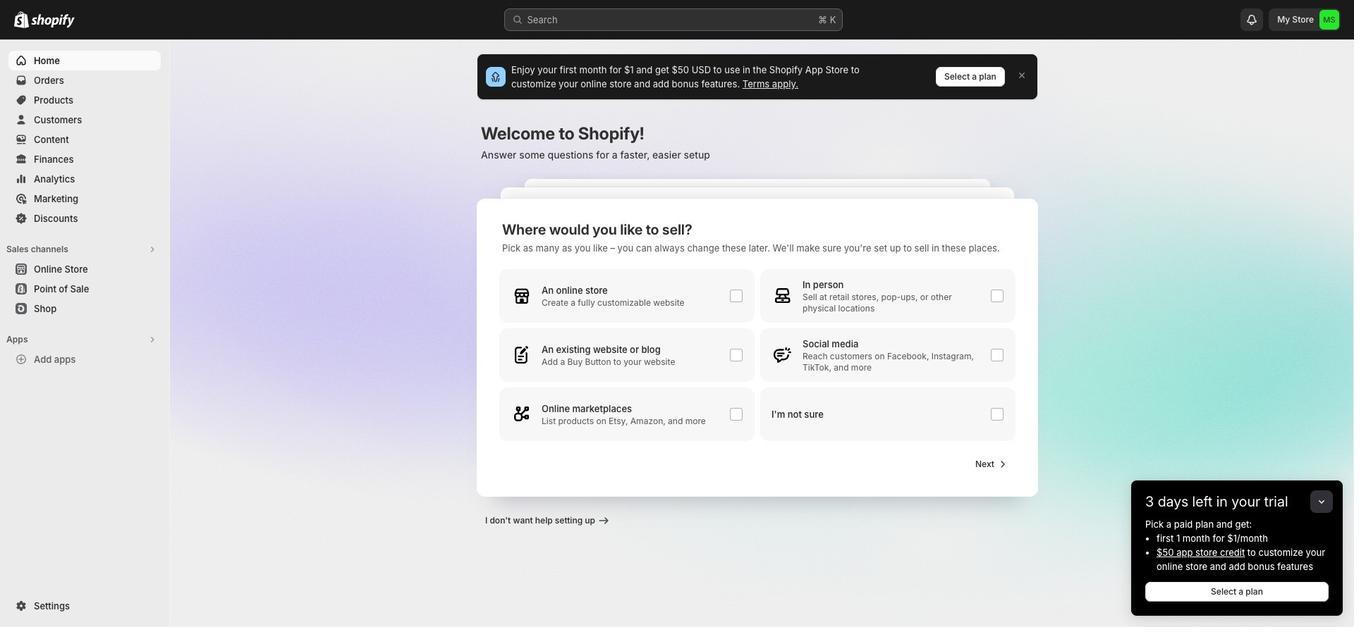 Task type: describe. For each thing, give the bounding box(es) containing it.
my store image
[[1320, 10, 1340, 30]]



Task type: vqa. For each thing, say whether or not it's contained in the screenshot.
the Shopify image
yes



Task type: locate. For each thing, give the bounding box(es) containing it.
0 horizontal spatial shopify image
[[14, 11, 29, 28]]

1 horizontal spatial shopify image
[[31, 14, 75, 28]]

shopify image
[[14, 11, 29, 28], [31, 14, 75, 28]]



